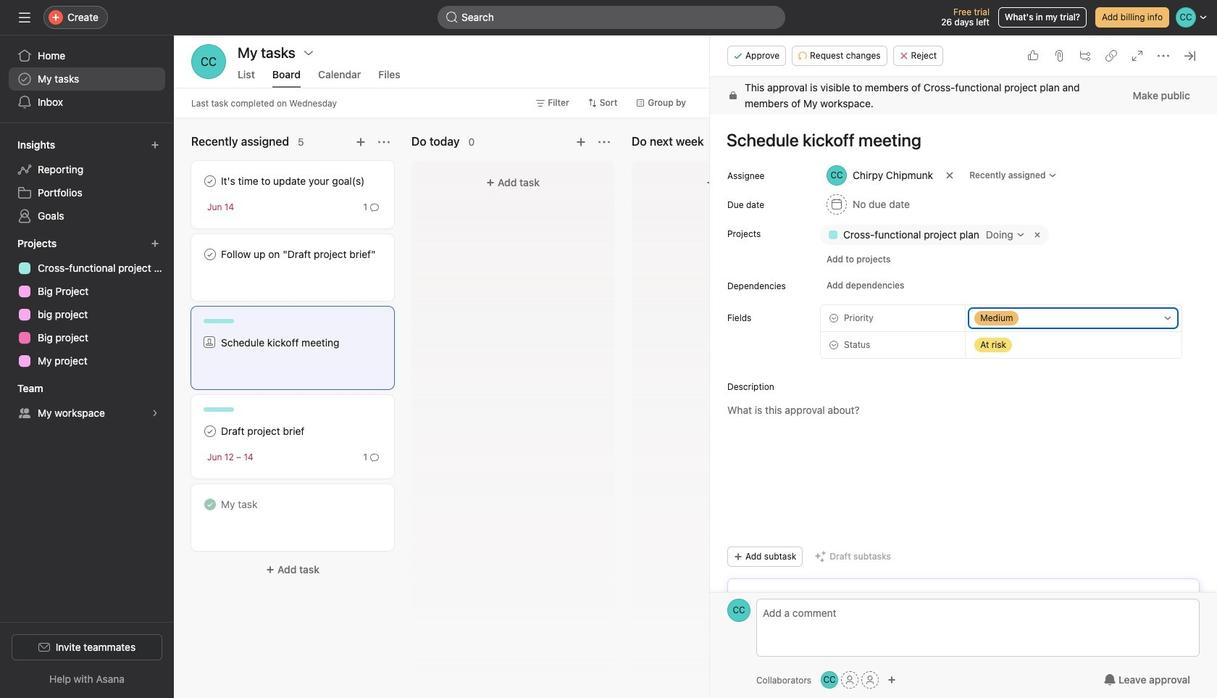 Task type: describe. For each thing, give the bounding box(es) containing it.
see details, my workspace image
[[151, 409, 159, 418]]

cc image
[[201, 44, 217, 79]]

close details image
[[1184, 50, 1196, 62]]

Mark complete checkbox
[[202, 423, 219, 440]]

mark complete image for 1st mark complete option from the top
[[202, 173, 219, 190]]

1 1 comment image from the top
[[370, 203, 379, 211]]

0 likes. click to like this task image
[[1028, 50, 1039, 62]]

copy approval link image
[[1106, 50, 1118, 62]]

global element
[[0, 36, 174, 123]]

show options image
[[303, 47, 315, 59]]

mark complete image for 1st mark complete option from the bottom
[[202, 246, 219, 263]]

2 mark complete checkbox from the top
[[202, 246, 219, 263]]

projects element
[[0, 231, 174, 375]]

insights element
[[0, 132, 174, 231]]

new insights image
[[151, 141, 159, 149]]

1 add task image from the left
[[355, 136, 367, 148]]

1 mark complete checkbox from the top
[[202, 173, 219, 190]]

new project or portfolio image
[[151, 239, 159, 248]]

more section actions image for 2nd add task image
[[599, 136, 610, 148]]



Task type: locate. For each thing, give the bounding box(es) containing it.
1 vertical spatial mark complete checkbox
[[202, 246, 219, 263]]

1 vertical spatial 1 comment image
[[370, 453, 379, 461]]

2 mark complete image from the top
[[202, 246, 219, 263]]

1 horizontal spatial cc image
[[824, 671, 836, 689]]

mark complete image
[[202, 173, 219, 190], [202, 246, 219, 263]]

0 horizontal spatial add task image
[[355, 136, 367, 148]]

0 vertical spatial mark complete image
[[202, 173, 219, 190]]

attachments: add a file to this task, schedule kickoff meeting image
[[1054, 50, 1066, 62]]

1 comment image
[[370, 203, 379, 211], [370, 453, 379, 461]]

mark complete image
[[202, 423, 219, 440]]

Completed checkbox
[[202, 496, 219, 513]]

1 more section actions image from the left
[[378, 136, 390, 148]]

add task image
[[355, 136, 367, 148], [576, 136, 587, 148]]

0 vertical spatial mark complete checkbox
[[202, 173, 219, 190]]

more section actions image for 2nd add task image from right
[[378, 136, 390, 148]]

main content
[[710, 77, 1218, 698]]

schedule kickoff meeting dialog
[[710, 36, 1218, 698]]

more actions for this task image
[[1158, 50, 1170, 62]]

Task Name text field
[[718, 123, 1200, 157]]

isinverse image
[[447, 12, 458, 23]]

hide sidebar image
[[19, 12, 30, 23]]

full screen image
[[1132, 50, 1144, 62]]

teams element
[[0, 375, 174, 428]]

2 add task image from the left
[[576, 136, 587, 148]]

add or remove collaborators image
[[888, 676, 897, 684]]

cc image
[[733, 599, 746, 622], [824, 671, 836, 689]]

0 vertical spatial 1 comment image
[[370, 203, 379, 211]]

1 vertical spatial cc image
[[824, 671, 836, 689]]

pending approval image
[[204, 336, 215, 348]]

0 vertical spatial cc image
[[733, 599, 746, 622]]

more section actions image
[[378, 136, 390, 148], [599, 136, 610, 148]]

completed image
[[202, 496, 219, 513]]

Mark complete checkbox
[[202, 173, 219, 190], [202, 246, 219, 263]]

2 1 comment image from the top
[[370, 453, 379, 461]]

0 horizontal spatial cc image
[[733, 599, 746, 622]]

1 horizontal spatial more section actions image
[[599, 136, 610, 148]]

1 vertical spatial mark complete image
[[202, 246, 219, 263]]

1 horizontal spatial add task image
[[576, 136, 587, 148]]

2 more section actions image from the left
[[599, 136, 610, 148]]

add subtask image
[[1080, 50, 1092, 62]]

1 mark complete image from the top
[[202, 173, 219, 190]]

remove assignee image
[[946, 171, 955, 180]]

0 horizontal spatial more section actions image
[[378, 136, 390, 148]]

remove image
[[1032, 229, 1044, 241]]

list box
[[438, 6, 786, 29]]



Task type: vqa. For each thing, say whether or not it's contained in the screenshot.
the Attachments: Add a file to this task, Schedule kickoff meeting image
yes



